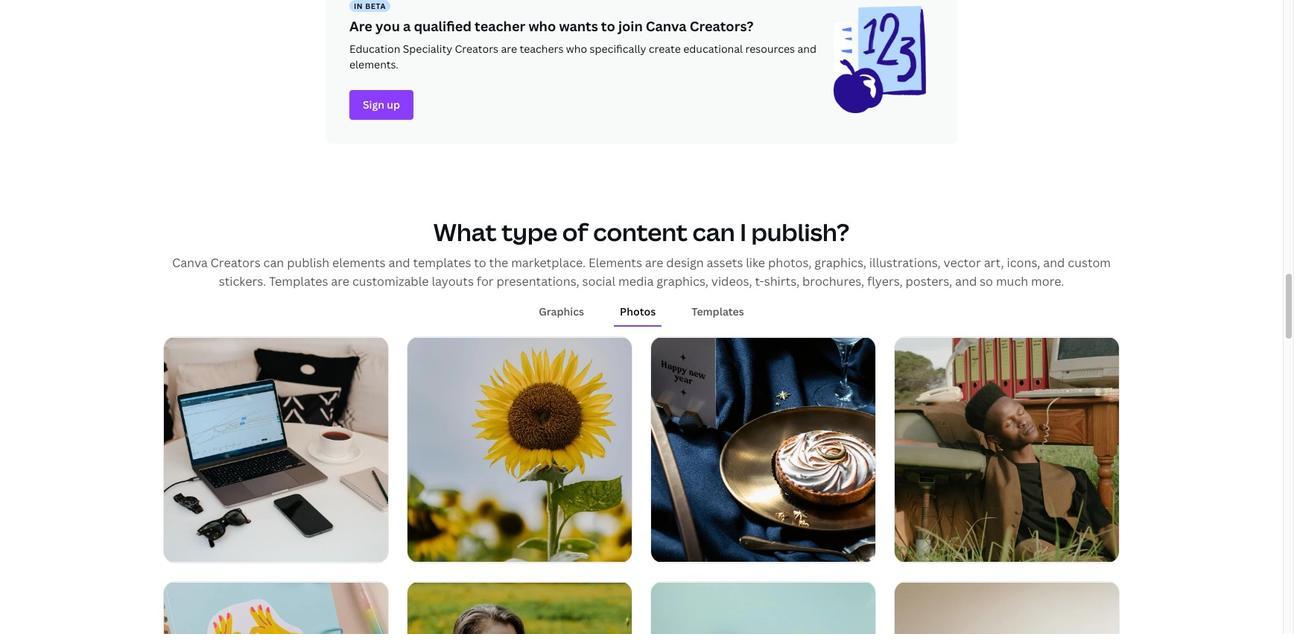 Task type: vqa. For each thing, say whether or not it's contained in the screenshot.
your within The design platform your whole team will love
no



Task type: describe. For each thing, give the bounding box(es) containing it.
in beta are you a qualified teacher who wants to join canva creators? education speciality creators are teachers who specifically create educational resources and elements.
[[350, 0, 817, 72]]

elements
[[589, 255, 642, 271]]

and down vector
[[955, 274, 977, 290]]

canva inside in beta are you a qualified teacher who wants to join canva creators? education speciality creators are teachers who specifically create educational resources and elements.
[[646, 17, 687, 35]]

elements.
[[350, 57, 399, 72]]

join
[[618, 17, 643, 35]]

vector
[[944, 255, 981, 271]]

elements
[[332, 255, 386, 271]]

photos,
[[768, 255, 812, 271]]

presentations,
[[497, 274, 580, 290]]

of
[[563, 216, 589, 248]]

so
[[980, 274, 993, 290]]

creators?
[[690, 17, 754, 35]]

and inside in beta are you a qualified teacher who wants to join canva creators? education speciality creators are teachers who specifically create educational resources and elements.
[[798, 42, 817, 56]]

0 horizontal spatial graphics,
[[657, 274, 709, 290]]

i
[[740, 216, 747, 248]]

speciality
[[403, 42, 452, 56]]

beta
[[365, 0, 386, 11]]

canva inside what type of content can i publish? canva creators can publish elements and templates to the marketplace. elements are design assets like photos, graphics, illustrations, vector art, icons, and custom stickers. templates are customizable layouts for presentations, social media graphics, videos, t-shirts, brochures, flyers, posters, and so much more.
[[172, 255, 208, 271]]

to inside in beta are you a qualified teacher who wants to join canva creators? education speciality creators are teachers who specifically create educational resources and elements.
[[601, 17, 615, 35]]

like
[[746, 255, 765, 271]]

content
[[593, 216, 688, 248]]

are
[[350, 17, 373, 35]]

the
[[489, 255, 508, 271]]

education
[[350, 42, 400, 56]]

photos button
[[614, 298, 662, 326]]

marketplace.
[[511, 255, 586, 271]]

0 horizontal spatial are
[[331, 274, 350, 290]]

much
[[996, 274, 1029, 290]]

teachers
[[520, 42, 564, 56]]

teacher
[[475, 17, 526, 35]]

qualified
[[414, 17, 472, 35]]

in
[[354, 0, 363, 11]]

to inside what type of content can i publish? canva creators can publish elements and templates to the marketplace. elements are design assets like photos, graphics, illustrations, vector art, icons, and custom stickers. templates are customizable layouts for presentations, social media graphics, videos, t-shirts, brochures, flyers, posters, and so much more.
[[474, 255, 486, 271]]

educational
[[684, 42, 743, 56]]

art,
[[984, 255, 1004, 271]]

0 horizontal spatial can
[[263, 255, 284, 271]]

publish
[[287, 255, 330, 271]]

for
[[477, 274, 494, 290]]



Task type: locate. For each thing, give the bounding box(es) containing it.
0 vertical spatial canva
[[646, 17, 687, 35]]

who down the wants
[[566, 42, 587, 56]]

1 vertical spatial creators
[[211, 255, 261, 271]]

publish?
[[752, 216, 850, 248]]

photos
[[620, 305, 656, 319]]

creators
[[455, 42, 499, 56], [211, 255, 261, 271]]

media
[[619, 274, 654, 290]]

graphics,
[[815, 255, 867, 271], [657, 274, 709, 290]]

and up more. at the top of page
[[1044, 255, 1065, 271]]

creators inside in beta are you a qualified teacher who wants to join canva creators? education speciality creators are teachers who specifically create educational resources and elements.
[[455, 42, 499, 56]]

can left the i
[[693, 216, 735, 248]]

0 vertical spatial creators
[[455, 42, 499, 56]]

posters,
[[906, 274, 953, 290]]

can
[[693, 216, 735, 248], [263, 255, 284, 271]]

1 vertical spatial to
[[474, 255, 486, 271]]

1 horizontal spatial can
[[693, 216, 735, 248]]

1 horizontal spatial who
[[566, 42, 587, 56]]

canva
[[646, 17, 687, 35], [172, 255, 208, 271]]

videos,
[[712, 274, 752, 290]]

templates button
[[686, 298, 750, 326]]

specifically
[[590, 42, 646, 56]]

custom
[[1068, 255, 1111, 271]]

flyers,
[[867, 274, 903, 290]]

what
[[434, 216, 497, 248]]

design
[[667, 255, 704, 271]]

0 vertical spatial are
[[501, 42, 517, 56]]

1 vertical spatial templates
[[692, 305, 744, 319]]

and right resources
[[798, 42, 817, 56]]

graphics, down design
[[657, 274, 709, 290]]

1 vertical spatial canva
[[172, 255, 208, 271]]

who
[[529, 17, 556, 35], [566, 42, 587, 56]]

0 horizontal spatial templates
[[269, 274, 328, 290]]

resources
[[746, 42, 795, 56]]

are down teacher
[[501, 42, 517, 56]]

1 vertical spatial graphics,
[[657, 274, 709, 290]]

0 horizontal spatial creators
[[211, 255, 261, 271]]

1 vertical spatial who
[[566, 42, 587, 56]]

customizable
[[352, 274, 429, 290]]

can left publish
[[263, 255, 284, 271]]

1 horizontal spatial creators
[[455, 42, 499, 56]]

0 horizontal spatial canva
[[172, 255, 208, 271]]

and
[[798, 42, 817, 56], [389, 255, 410, 271], [1044, 255, 1065, 271], [955, 274, 977, 290]]

1 horizontal spatial graphics,
[[815, 255, 867, 271]]

0 vertical spatial can
[[693, 216, 735, 248]]

1 horizontal spatial canva
[[646, 17, 687, 35]]

1 vertical spatial can
[[263, 255, 284, 271]]

creators inside what type of content can i publish? canva creators can publish elements and templates to the marketplace. elements are design assets like photos, graphics, illustrations, vector art, icons, and custom stickers. templates are customizable layouts for presentations, social media graphics, videos, t-shirts, brochures, flyers, posters, and so much more.
[[211, 255, 261, 271]]

more.
[[1032, 274, 1065, 290]]

wants
[[559, 17, 598, 35]]

graphics, up brochures,
[[815, 255, 867, 271]]

social
[[582, 274, 616, 290]]

creators down teacher
[[455, 42, 499, 56]]

shirts,
[[764, 274, 800, 290]]

templates
[[413, 255, 471, 271]]

type
[[502, 216, 558, 248]]

create
[[649, 42, 681, 56]]

to
[[601, 17, 615, 35], [474, 255, 486, 271]]

who up teachers
[[529, 17, 556, 35]]

stickers.
[[219, 274, 266, 290]]

are inside in beta are you a qualified teacher who wants to join canva creators? education speciality creators are teachers who specifically create educational resources and elements.
[[501, 42, 517, 56]]

0 vertical spatial to
[[601, 17, 615, 35]]

0 horizontal spatial who
[[529, 17, 556, 35]]

graphics button
[[533, 298, 590, 326]]

are down elements
[[331, 274, 350, 290]]

and up customizable
[[389, 255, 410, 271]]

icons,
[[1007, 255, 1041, 271]]

are
[[501, 42, 517, 56], [645, 255, 664, 271], [331, 274, 350, 290]]

are up media
[[645, 255, 664, 271]]

1 horizontal spatial to
[[601, 17, 615, 35]]

templates
[[269, 274, 328, 290], [692, 305, 744, 319]]

templates down publish
[[269, 274, 328, 290]]

0 vertical spatial who
[[529, 17, 556, 35]]

0 vertical spatial templates
[[269, 274, 328, 290]]

templates down videos,
[[692, 305, 744, 319]]

you
[[376, 17, 400, 35]]

layouts
[[432, 274, 474, 290]]

illustrations,
[[870, 255, 941, 271]]

1 horizontal spatial are
[[501, 42, 517, 56]]

what type of content can i publish? canva creators can publish elements and templates to the marketplace. elements are design assets like photos, graphics, illustrations, vector art, icons, and custom stickers. templates are customizable layouts for presentations, social media graphics, videos, t-shirts, brochures, flyers, posters, and so much more.
[[172, 216, 1111, 290]]

to left join
[[601, 17, 615, 35]]

templates inside button
[[692, 305, 744, 319]]

1 vertical spatial are
[[645, 255, 664, 271]]

2 vertical spatial are
[[331, 274, 350, 290]]

templates inside what type of content can i publish? canva creators can publish elements and templates to the marketplace. elements are design assets like photos, graphics, illustrations, vector art, icons, and custom stickers. templates are customizable layouts for presentations, social media graphics, videos, t-shirts, brochures, flyers, posters, and so much more.
[[269, 274, 328, 290]]

1 horizontal spatial templates
[[692, 305, 744, 319]]

a
[[403, 17, 411, 35]]

assets
[[707, 255, 743, 271]]

brochures,
[[803, 274, 865, 290]]

0 vertical spatial graphics,
[[815, 255, 867, 271]]

graphics
[[539, 305, 584, 319]]

0 horizontal spatial to
[[474, 255, 486, 271]]

t-
[[755, 274, 764, 290]]

to left "the"
[[474, 255, 486, 271]]

creators up stickers.
[[211, 255, 261, 271]]

2 horizontal spatial are
[[645, 255, 664, 271]]



